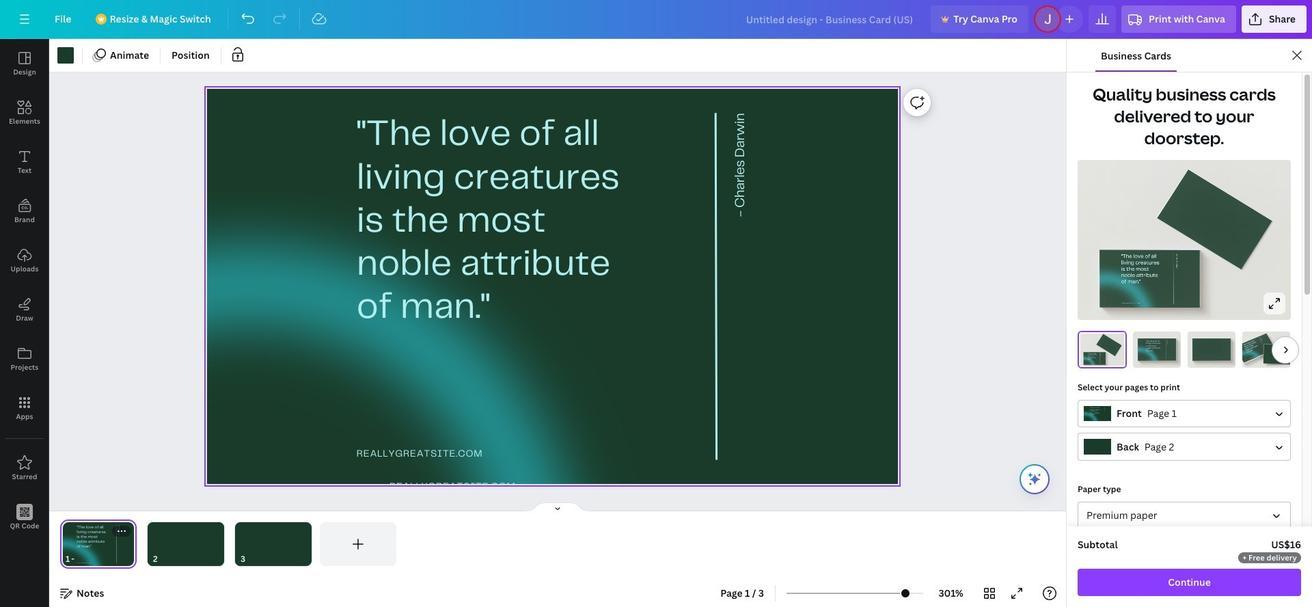 Task type: vqa. For each thing, say whether or not it's contained in the screenshot.
Page 1 image
yes



Task type: describe. For each thing, give the bounding box(es) containing it.
main menu bar
[[0, 0, 1313, 39]]

#1a3b29 image
[[57, 47, 74, 64]]

page 1 image
[[60, 522, 137, 566]]

Page title text field
[[76, 552, 81, 566]]



Task type: locate. For each thing, give the bounding box(es) containing it.
canva assistant image
[[1027, 471, 1043, 488]]

Zoom button
[[929, 583, 974, 604]]

Design title text field
[[736, 5, 926, 33]]

side panel tab list
[[0, 39, 49, 542]]

hide pages image
[[525, 502, 591, 513]]



